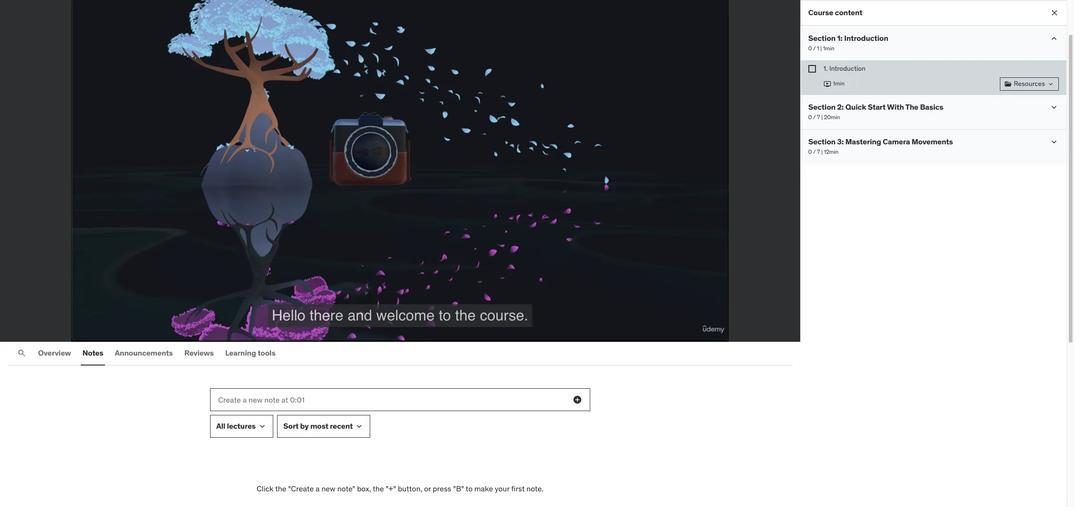 Task type: describe. For each thing, give the bounding box(es) containing it.
movements
[[912, 137, 954, 146]]

at
[[282, 396, 288, 405]]

section 1: introduction button
[[809, 33, 889, 43]]

play introduction image
[[824, 80, 832, 88]]

small image for create a new note at
[[573, 396, 582, 405]]

course content
[[809, 8, 863, 17]]

subtitles image
[[727, 326, 738, 337]]

hello there and welcome to the course.
[[272, 307, 529, 324]]

1.
[[824, 64, 828, 73]]

most
[[310, 422, 329, 431]]

0:01
[[290, 396, 305, 405]]

all lectures
[[216, 422, 256, 431]]

0 vertical spatial a
[[243, 396, 247, 405]]

"create
[[288, 485, 314, 494]]

section 2: quick start with the basics 0 / 7 | 20min
[[809, 102, 944, 121]]

20min
[[824, 114, 840, 121]]

overview button
[[36, 342, 73, 365]]

all
[[216, 422, 225, 431]]

note
[[265, 396, 280, 405]]

learning tools button
[[223, 342, 278, 365]]

button,
[[398, 485, 422, 494]]

7 inside section 2: quick start with the basics 0 / 7 | 20min
[[817, 114, 820, 121]]

start
[[868, 102, 886, 112]]

small image for section 2: quick start with the basics
[[1050, 103, 1059, 112]]

0 vertical spatial to
[[439, 307, 451, 324]]

1 horizontal spatial new
[[322, 485, 336, 494]]

1
[[817, 45, 820, 52]]

or
[[424, 485, 431, 494]]

click
[[257, 485, 274, 494]]

0 inside 'section 1: introduction 0 / 1 | 1min'
[[809, 45, 812, 52]]

section 3: mastering camera movements 0 / 7 | 12min
[[809, 137, 954, 155]]

section for section 2: quick start with the basics
[[809, 102, 836, 112]]

reviews button
[[182, 342, 216, 365]]

overview
[[38, 349, 71, 358]]

section 3: mastering camera movements button
[[809, 137, 954, 146]]

12min
[[824, 148, 839, 155]]

note.
[[527, 485, 544, 494]]

"+"
[[386, 485, 396, 494]]

progress bar slider
[[6, 312, 795, 323]]

1 vertical spatial a
[[316, 485, 320, 494]]

learning tools
[[225, 349, 276, 358]]

close course content sidebar image
[[1050, 8, 1060, 18]]

1 vertical spatial 1min
[[833, 80, 845, 87]]

1 horizontal spatial the
[[373, 485, 384, 494]]

course.
[[480, 307, 529, 324]]

sidebar element
[[801, 0, 1067, 508]]

by
[[300, 422, 309, 431]]

mute image
[[691, 326, 702, 337]]

welcome
[[376, 307, 435, 324]]

content
[[835, 8, 863, 17]]

forward 5 seconds image
[[69, 326, 80, 337]]

course
[[809, 8, 834, 17]]

"b"
[[453, 485, 464, 494]]

sort
[[283, 422, 299, 431]]

first
[[512, 485, 525, 494]]

hello
[[272, 307, 306, 324]]

0 horizontal spatial the
[[275, 485, 286, 494]]

| inside section 2: quick start with the basics 0 / 7 | 20min
[[822, 114, 823, 121]]

xsmall image
[[809, 65, 816, 73]]

with
[[887, 102, 904, 112]]



Task type: locate. For each thing, give the bounding box(es) containing it.
0 left 1 on the right top of page
[[809, 45, 812, 52]]

0 vertical spatial introduction
[[845, 33, 889, 43]]

small image
[[1050, 34, 1059, 43], [1050, 103, 1059, 112]]

1 vertical spatial to
[[466, 485, 473, 494]]

1 vertical spatial 0
[[809, 114, 812, 121]]

1 vertical spatial small image
[[1050, 103, 1059, 112]]

1min
[[823, 45, 835, 52], [833, 80, 845, 87]]

tools
[[258, 349, 276, 358]]

1min inside 'section 1: introduction 0 / 1 | 1min'
[[823, 45, 835, 52]]

section for section 1: introduction
[[809, 33, 836, 43]]

2 vertical spatial /
[[813, 148, 816, 155]]

/ left '20min'
[[813, 114, 816, 121]]

2 vertical spatial section
[[809, 137, 836, 146]]

7 left 12min
[[817, 148, 820, 155]]

0 vertical spatial 0
[[809, 45, 812, 52]]

1 horizontal spatial a
[[316, 485, 320, 494]]

small image for section 1: introduction
[[1050, 34, 1059, 43]]

| left '20min'
[[822, 114, 823, 121]]

make
[[475, 485, 493, 494]]

small image for all lectures
[[258, 422, 267, 432]]

resources
[[1014, 79, 1046, 88]]

7 inside section 3: mastering camera movements 0 / 7 | 12min
[[817, 148, 820, 155]]

small image inside all lectures dropdown button
[[258, 422, 267, 432]]

1 horizontal spatial to
[[466, 485, 473, 494]]

the right click on the left bottom of the page
[[275, 485, 286, 494]]

xsmall image right resources on the right top
[[1048, 80, 1055, 88]]

0 vertical spatial new
[[249, 396, 263, 405]]

| inside section 3: mastering camera movements 0 / 7 | 12min
[[822, 148, 823, 155]]

all lectures button
[[210, 416, 273, 438]]

learning
[[225, 349, 256, 358]]

the left course.
[[455, 307, 476, 324]]

1 xsmall image from the left
[[1005, 80, 1012, 88]]

to right "b"
[[466, 485, 473, 494]]

/ left 1 on the right top of page
[[813, 45, 816, 52]]

0 vertical spatial small image
[[1050, 34, 1059, 43]]

1 7 from the top
[[817, 114, 820, 121]]

click the "create a new note" box, the "+" button, or press "b" to make your first note.
[[257, 485, 544, 494]]

create
[[218, 396, 241, 405]]

transcript in sidebar region image
[[709, 326, 720, 337]]

1 small image from the top
[[1050, 34, 1059, 43]]

notes button
[[81, 342, 105, 365]]

7 left '20min'
[[817, 114, 820, 121]]

3 section from the top
[[809, 137, 836, 146]]

press
[[433, 485, 452, 494]]

section
[[809, 33, 836, 43], [809, 102, 836, 112], [809, 137, 836, 146]]

introduction right 1:
[[845, 33, 889, 43]]

the
[[906, 102, 919, 112]]

lectures
[[227, 422, 256, 431]]

camera
[[883, 137, 911, 146]]

2 xsmall image from the left
[[1048, 80, 1055, 88]]

0 horizontal spatial to
[[439, 307, 451, 324]]

1 0 from the top
[[809, 45, 812, 52]]

1 / from the top
[[813, 45, 816, 52]]

introduction right 1.
[[830, 64, 866, 73]]

notes
[[83, 349, 103, 358]]

box,
[[357, 485, 371, 494]]

the
[[455, 307, 476, 324], [275, 485, 286, 494], [373, 485, 384, 494]]

/
[[813, 45, 816, 52], [813, 114, 816, 121], [813, 148, 816, 155]]

|
[[821, 45, 822, 52], [822, 114, 823, 121], [822, 148, 823, 155]]

3 / from the top
[[813, 148, 816, 155]]

1 vertical spatial 7
[[817, 148, 820, 155]]

mastering
[[846, 137, 882, 146]]

3:
[[838, 137, 844, 146]]

0 left '20min'
[[809, 114, 812, 121]]

0 vertical spatial section
[[809, 33, 836, 43]]

1 vertical spatial |
[[822, 114, 823, 121]]

/ inside section 2: quick start with the basics 0 / 7 | 20min
[[813, 114, 816, 121]]

1 vertical spatial new
[[322, 485, 336, 494]]

section up 1 on the right top of page
[[809, 33, 836, 43]]

1:
[[838, 33, 843, 43]]

new left note"
[[322, 485, 336, 494]]

a
[[243, 396, 247, 405], [316, 485, 320, 494]]

0 inside section 2: quick start with the basics 0 / 7 | 20min
[[809, 114, 812, 121]]

sort by most recent
[[283, 422, 353, 431]]

1 horizontal spatial xsmall image
[[1048, 80, 1055, 88]]

section inside section 2: quick start with the basics 0 / 7 | 20min
[[809, 102, 836, 112]]

introduction inside 'section 1: introduction 0 / 1 | 1min'
[[845, 33, 889, 43]]

section 1: introduction 0 / 1 | 1min
[[809, 33, 889, 52]]

0 right go to next lecture icon
[[809, 148, 812, 155]]

0
[[809, 45, 812, 52], [809, 114, 812, 121], [809, 148, 812, 155]]

| left 12min
[[822, 148, 823, 155]]

0 inside section 3: mastering camera movements 0 / 7 | 12min
[[809, 148, 812, 155]]

small image inside the 'sort by most recent' dropdown button
[[355, 422, 364, 432]]

resources button
[[1000, 77, 1059, 91]]

quick
[[846, 102, 867, 112]]

/ inside 'section 1: introduction 0 / 1 | 1min'
[[813, 45, 816, 52]]

announcements button
[[113, 342, 175, 365]]

0 horizontal spatial a
[[243, 396, 247, 405]]

go to next lecture image
[[787, 150, 802, 165]]

small image down resources dropdown button
[[1050, 103, 1059, 112]]

1 vertical spatial introduction
[[830, 64, 866, 73]]

section for section 3: mastering camera movements
[[809, 137, 836, 146]]

there
[[310, 307, 344, 324]]

new left the note
[[249, 396, 263, 405]]

/ left 12min
[[813, 148, 816, 155]]

2 0 from the top
[[809, 114, 812, 121]]

small image for sort by most recent
[[355, 422, 364, 432]]

sort by most recent button
[[277, 416, 371, 438]]

to
[[439, 307, 451, 324], [466, 485, 473, 494]]

0 vertical spatial 1min
[[823, 45, 835, 52]]

3 0 from the top
[[809, 148, 812, 155]]

2 small image from the top
[[1050, 103, 1059, 112]]

new
[[249, 396, 263, 405], [322, 485, 336, 494]]

to right 'welcome'
[[439, 307, 451, 324]]

the left "+"
[[373, 485, 384, 494]]

2 horizontal spatial the
[[455, 307, 476, 324]]

| right 1 on the right top of page
[[821, 45, 822, 52]]

/ inside section 3: mastering camera movements 0 / 7 | 12min
[[813, 148, 816, 155]]

2 7 from the top
[[817, 148, 820, 155]]

1 section from the top
[[809, 33, 836, 43]]

7
[[817, 114, 820, 121], [817, 148, 820, 155]]

introduction
[[845, 33, 889, 43], [830, 64, 866, 73]]

1 vertical spatial section
[[809, 102, 836, 112]]

0 vertical spatial 7
[[817, 114, 820, 121]]

1 vertical spatial /
[[813, 114, 816, 121]]

0 vertical spatial |
[[821, 45, 822, 52]]

announcements
[[115, 349, 173, 358]]

note"
[[337, 485, 355, 494]]

recent
[[330, 422, 353, 431]]

xsmall image
[[1005, 80, 1012, 88], [1048, 80, 1055, 88]]

section inside 'section 1: introduction 0 / 1 | 1min'
[[809, 33, 836, 43]]

0 vertical spatial /
[[813, 45, 816, 52]]

2 section from the top
[[809, 102, 836, 112]]

0 horizontal spatial xsmall image
[[1005, 80, 1012, 88]]

1min right 1 on the right top of page
[[823, 45, 835, 52]]

2 vertical spatial |
[[822, 148, 823, 155]]

section inside section 3: mastering camera movements 0 / 7 | 12min
[[809, 137, 836, 146]]

a right create
[[243, 396, 247, 405]]

0 horizontal spatial new
[[249, 396, 263, 405]]

a right "create
[[316, 485, 320, 494]]

2 / from the top
[[813, 114, 816, 121]]

reviews
[[184, 349, 214, 358]]

basics
[[920, 102, 944, 112]]

2:
[[838, 102, 844, 112]]

create a new note at 0:01
[[218, 396, 305, 405]]

section up 12min
[[809, 137, 836, 146]]

2 vertical spatial 0
[[809, 148, 812, 155]]

your
[[495, 485, 510, 494]]

xsmall image left resources on the right top
[[1005, 80, 1012, 88]]

small image
[[1050, 137, 1059, 147], [573, 396, 582, 405], [258, 422, 267, 432], [355, 422, 364, 432]]

section 2: quick start with the basics button
[[809, 102, 944, 112]]

section up '20min'
[[809, 102, 836, 112]]

and
[[348, 307, 372, 324]]

small image down close course content sidebar image
[[1050, 34, 1059, 43]]

1. introduction
[[824, 64, 866, 73]]

1min right play introduction image
[[833, 80, 845, 87]]

| inside 'section 1: introduction 0 / 1 | 1min'
[[821, 45, 822, 52]]

search image
[[17, 349, 27, 359]]



Task type: vqa. For each thing, say whether or not it's contained in the screenshot.
1. introduction
yes



